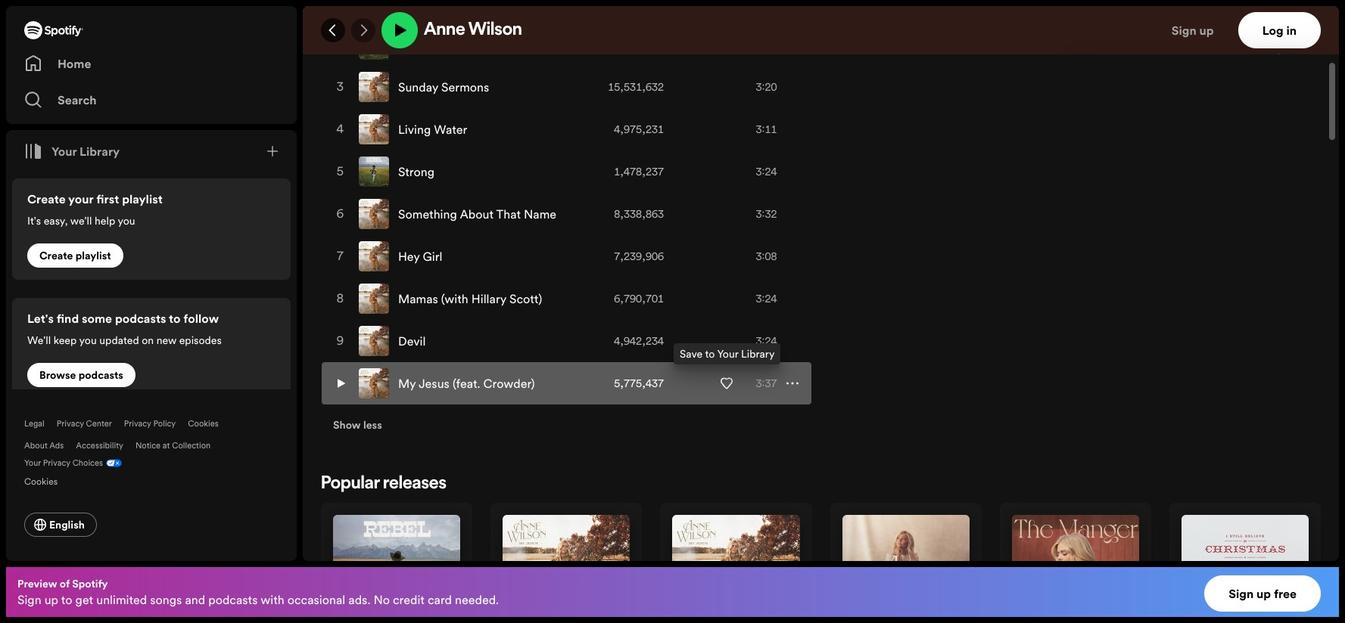 Task type: describe. For each thing, give the bounding box(es) containing it.
devil
[[398, 333, 426, 350]]

something about that name cell
[[359, 194, 575, 235]]

episodes
[[179, 333, 222, 348]]

3,487,058
[[614, 37, 664, 52]]

accessibility
[[76, 441, 123, 452]]

accessibility link
[[76, 441, 123, 452]]

sign inside the preview of spotify sign up to get unlimited songs and podcasts with occasional ads. no credit card needed.
[[17, 592, 41, 609]]

log in
[[1263, 22, 1297, 39]]

first
[[96, 191, 119, 207]]

up for sign up
[[1200, 22, 1214, 39]]

legal
[[24, 419, 45, 430]]

in
[[425, 36, 435, 53]]

4,942,234
[[614, 334, 664, 349]]

podcasts inside let's find some podcasts to follow we'll keep you updated on new episodes
[[115, 310, 166, 327]]

releases
[[383, 476, 447, 494]]

go forward image
[[357, 24, 370, 36]]

keep
[[54, 333, 77, 348]]

save to your library tooltip
[[680, 347, 775, 362]]

2 horizontal spatial to
[[705, 347, 715, 362]]

sunday sermons link
[[398, 79, 489, 95]]

notice at collection link
[[136, 441, 211, 452]]

of
[[60, 577, 70, 592]]

about inside cell
[[460, 206, 494, 223]]

save to your library
[[680, 347, 775, 362]]

anne wilson
[[424, 21, 522, 39]]

15,531,632
[[608, 80, 664, 95]]

play my jesus (feat. crowder) by anne wilson, crowder image
[[335, 375, 347, 393]]

less
[[363, 418, 382, 433]]

home
[[58, 55, 91, 72]]

privacy center link
[[57, 419, 112, 430]]

3:24 cell
[[708, 321, 799, 362]]

rain in the rearview link
[[398, 36, 512, 53]]

show
[[333, 418, 361, 433]]

popular
[[321, 476, 380, 494]]

go back image
[[327, 24, 339, 36]]

scott)
[[510, 291, 542, 307]]

in
[[1287, 22, 1297, 39]]

your
[[68, 191, 93, 207]]

some
[[82, 310, 112, 327]]

library inside button
[[80, 143, 120, 160]]

beginning)
[[976, 5, 1036, 21]]

my
[[398, 376, 416, 392]]

policy
[[153, 419, 176, 430]]

songs
[[150, 592, 182, 609]]

follow
[[184, 310, 219, 327]]

privacy center
[[57, 419, 112, 430]]

3:11
[[756, 122, 777, 137]]

your library
[[51, 143, 120, 160]]

and
[[185, 592, 205, 609]]

up for sign up free
[[1257, 586, 1272, 603]]

playlist inside create your first playlist it's easy, we'll help you
[[122, 191, 163, 207]]

card
[[428, 592, 452, 609]]

7,239,906
[[614, 249, 664, 264]]

to inside the preview of spotify sign up to get unlimited songs and podcasts with occasional ads. no credit card needed.
[[61, 592, 72, 609]]

3:24 for mamas (with hillary scott)
[[756, 292, 777, 307]]

no
[[374, 592, 390, 609]]

notice at collection
[[136, 441, 211, 452]]

(with
[[441, 291, 469, 307]]

my jesus (feat. crowder)
[[398, 376, 535, 392]]

top bar and user menu element
[[303, 6, 1340, 55]]

privacy for privacy policy
[[124, 419, 151, 430]]

sign up button
[[1166, 12, 1239, 48]]

podcasts inside the preview of spotify sign up to get unlimited songs and podcasts with occasional ads. no credit card needed.
[[208, 592, 258, 609]]

about ads link
[[24, 441, 64, 452]]

california consumer privacy act (ccpa) opt-out icon image
[[103, 458, 122, 473]]

1 vertical spatial podcasts
[[79, 368, 123, 383]]

create playlist
[[39, 248, 111, 264]]

your library button
[[18, 136, 126, 167]]

devil cell
[[359, 321, 575, 362]]

my jesus (feat. crowder) link
[[398, 376, 535, 392]]

rebel
[[909, 5, 945, 21]]

sign up free
[[1229, 586, 1297, 603]]

save
[[680, 347, 703, 362]]

preview
[[17, 577, 57, 592]]

sunday
[[398, 79, 438, 95]]

sign up
[[1172, 22, 1214, 39]]

playlist inside button
[[75, 248, 111, 264]]

0 vertical spatial cookies link
[[188, 419, 219, 430]]

we'll
[[70, 214, 92, 229]]

my jesus (feat. crowder) row
[[322, 363, 811, 405]]

unlimited
[[96, 592, 147, 609]]

jesus
[[419, 376, 450, 392]]

sign for sign up free
[[1229, 586, 1254, 603]]

rain
[[398, 36, 422, 53]]

up inside the preview of spotify sign up to get unlimited songs and podcasts with occasional ads. no credit card needed.
[[44, 592, 58, 609]]

strong
[[398, 164, 435, 180]]

find
[[57, 310, 79, 327]]

3:24 inside "cell"
[[756, 334, 777, 349]]

1,478,237
[[614, 164, 664, 179]]

your for your library
[[51, 143, 77, 160]]

preview of spotify sign up to get unlimited songs and podcasts with occasional ads. no credit card needed.
[[17, 577, 499, 609]]

strong link
[[398, 164, 435, 180]]

my jesus (feat. crowder) cell
[[359, 363, 575, 404]]

help
[[95, 214, 115, 229]]

create your first playlist it's easy, we'll help you
[[27, 191, 163, 229]]

0 horizontal spatial cookies
[[24, 476, 58, 488]]

on
[[142, 333, 154, 348]]

4,975,231
[[614, 122, 664, 137]]

privacy for privacy center
[[57, 419, 84, 430]]

to inside let's find some podcasts to follow we'll keep you updated on new episodes
[[169, 310, 181, 327]]



Task type: locate. For each thing, give the bounding box(es) containing it.
3:24 for strong
[[756, 164, 777, 179]]

something
[[398, 206, 457, 223]]

3:24 up 3:32
[[756, 164, 777, 179]]

you for first
[[118, 214, 135, 229]]

3:24 down 3:08
[[756, 292, 777, 307]]

name
[[524, 206, 557, 223]]

podcasts right and
[[208, 592, 258, 609]]

2 3:24 from the top
[[756, 292, 777, 307]]

0 vertical spatial about
[[460, 206, 494, 223]]

0 horizontal spatial about
[[24, 441, 47, 452]]

8,338,863
[[614, 207, 664, 222]]

create for your
[[27, 191, 66, 207]]

1 horizontal spatial to
[[169, 310, 181, 327]]

2 horizontal spatial up
[[1257, 586, 1272, 603]]

english
[[49, 518, 85, 533]]

privacy policy
[[124, 419, 176, 430]]

1 horizontal spatial up
[[1200, 22, 1214, 39]]

home link
[[24, 48, 279, 79]]

you right keep
[[79, 333, 97, 348]]

3:20
[[756, 80, 777, 95]]

crowder)
[[484, 376, 535, 392]]

browse podcasts
[[39, 368, 123, 383]]

updated
[[99, 333, 139, 348]]

popular releases element
[[321, 476, 1321, 624]]

you
[[118, 214, 135, 229], [79, 333, 97, 348]]

about ads
[[24, 441, 64, 452]]

you right help
[[118, 214, 135, 229]]

living water link
[[398, 121, 467, 138]]

3:24
[[756, 164, 777, 179], [756, 292, 777, 307], [756, 334, 777, 349]]

library up "first"
[[80, 143, 120, 160]]

create inside button
[[39, 248, 73, 264]]

hey
[[398, 248, 420, 265]]

living water cell
[[359, 109, 575, 150]]

you for some
[[79, 333, 97, 348]]

0 vertical spatial to
[[169, 310, 181, 327]]

search
[[58, 92, 97, 108]]

0 vertical spatial playlist
[[122, 191, 163, 207]]

up left of
[[44, 592, 58, 609]]

your privacy choices button
[[24, 458, 103, 469]]

sign for sign up
[[1172, 22, 1197, 39]]

to
[[169, 310, 181, 327], [705, 347, 715, 362], [61, 592, 72, 609]]

cookies link down your privacy choices button
[[24, 473, 70, 489]]

0 vertical spatial create
[[27, 191, 66, 207]]

1 horizontal spatial about
[[460, 206, 494, 223]]

hey girl cell
[[359, 236, 575, 277]]

about left 'that'
[[460, 206, 494, 223]]

1 vertical spatial to
[[705, 347, 715, 362]]

show less button
[[321, 406, 394, 445]]

3:08
[[756, 249, 777, 264]]

cookies up collection
[[188, 419, 219, 430]]

up left free
[[1257, 586, 1272, 603]]

up
[[1200, 22, 1214, 39], [1257, 586, 1272, 603], [44, 592, 58, 609]]

about
[[460, 206, 494, 223], [24, 441, 47, 452]]

your privacy choices
[[24, 458, 103, 469]]

playlist down help
[[75, 248, 111, 264]]

let's find some podcasts to follow we'll keep you updated on new episodes
[[27, 310, 222, 348]]

1 3:24 from the top
[[756, 164, 777, 179]]

that
[[496, 206, 521, 223]]

to left get
[[61, 592, 72, 609]]

you inside create your first playlist it's easy, we'll help you
[[118, 214, 135, 229]]

privacy up notice
[[124, 419, 151, 430]]

2 horizontal spatial sign
[[1229, 586, 1254, 603]]

let's
[[27, 310, 54, 327]]

create down the "easy,"
[[39, 248, 73, 264]]

anne
[[424, 21, 465, 39]]

create playlist button
[[27, 244, 123, 268]]

2 vertical spatial your
[[24, 458, 41, 469]]

water
[[434, 121, 467, 138]]

1 horizontal spatial library
[[741, 347, 775, 362]]

create for playlist
[[39, 248, 73, 264]]

the
[[438, 36, 459, 53]]

2 vertical spatial 3:24
[[756, 334, 777, 349]]

0 vertical spatial podcasts
[[115, 310, 166, 327]]

sermons
[[442, 79, 489, 95]]

up inside the sign up free button
[[1257, 586, 1272, 603]]

mamas (with hillary scott) link
[[398, 291, 542, 307]]

you inside let's find some podcasts to follow we'll keep you updated on new episodes
[[79, 333, 97, 348]]

library up 3:37 cell
[[741, 347, 775, 362]]

cookies
[[188, 419, 219, 430], [24, 476, 58, 488]]

2 horizontal spatial your
[[717, 347, 739, 362]]

sunday sermons cell
[[359, 67, 575, 108]]

about left ads
[[24, 441, 47, 452]]

1 vertical spatial playlist
[[75, 248, 111, 264]]

it's
[[27, 214, 41, 229]]

playlist
[[122, 191, 163, 207], [75, 248, 111, 264]]

1 horizontal spatial playlist
[[122, 191, 163, 207]]

playlist right "first"
[[122, 191, 163, 207]]

cookies down your privacy choices button
[[24, 476, 58, 488]]

get
[[75, 592, 93, 609]]

0 vertical spatial you
[[118, 214, 135, 229]]

0 horizontal spatial playlist
[[75, 248, 111, 264]]

girl
[[423, 248, 443, 265]]

3:01
[[756, 37, 777, 52]]

create inside create your first playlist it's easy, we'll help you
[[27, 191, 66, 207]]

create up the "easy,"
[[27, 191, 66, 207]]

podcasts
[[115, 310, 166, 327], [79, 368, 123, 383], [208, 592, 258, 609]]

hey girl
[[398, 248, 443, 265]]

legal link
[[24, 419, 45, 430]]

0 horizontal spatial library
[[80, 143, 120, 160]]

0 horizontal spatial sign
[[17, 592, 41, 609]]

rain in the rearview
[[398, 36, 512, 53]]

browse
[[39, 368, 76, 383]]

0 horizontal spatial to
[[61, 592, 72, 609]]

3:32
[[756, 207, 777, 222]]

up inside sign up button
[[1200, 22, 1214, 39]]

mamas (with hillary scott) cell
[[359, 279, 575, 320]]

your right save
[[717, 347, 739, 362]]

main element
[[6, 6, 297, 562]]

spotify image
[[24, 21, 83, 39]]

your down about ads link
[[24, 458, 41, 469]]

3:24 up 3:37
[[756, 334, 777, 349]]

browse podcasts link
[[27, 363, 136, 388]]

new
[[156, 333, 177, 348]]

5,775,437
[[614, 376, 664, 392]]

up left "log"
[[1200, 22, 1214, 39]]

cookies link
[[188, 419, 219, 430], [24, 473, 70, 489]]

0 horizontal spatial you
[[79, 333, 97, 348]]

podcasts down updated
[[79, 368, 123, 383]]

1 vertical spatial cookies link
[[24, 473, 70, 489]]

1 horizontal spatial sign
[[1172, 22, 1197, 39]]

to right save
[[705, 347, 715, 362]]

ads.
[[349, 592, 371, 609]]

2 vertical spatial to
[[61, 592, 72, 609]]

privacy
[[57, 419, 84, 430], [124, 419, 151, 430], [43, 458, 70, 469]]

rain in the rearview cell
[[359, 24, 575, 65]]

popular releases
[[321, 476, 447, 494]]

something about that name link
[[398, 206, 557, 223]]

ads
[[49, 441, 64, 452]]

wilson
[[468, 21, 522, 39]]

sunday sermons
[[398, 79, 489, 95]]

with
[[261, 592, 284, 609]]

notice
[[136, 441, 161, 452]]

cookies link up collection
[[188, 419, 219, 430]]

1 vertical spatial about
[[24, 441, 47, 452]]

something about that name
[[398, 206, 557, 223]]

free
[[1274, 586, 1297, 603]]

hey girl link
[[398, 248, 443, 265]]

0 vertical spatial cookies
[[188, 419, 219, 430]]

about inside main 'element'
[[24, 441, 47, 452]]

(the
[[948, 5, 973, 21]]

create
[[27, 191, 66, 207], [39, 248, 73, 264]]

easy,
[[44, 214, 68, 229]]

living
[[398, 121, 431, 138]]

choices
[[72, 458, 103, 469]]

0 vertical spatial your
[[51, 143, 77, 160]]

1 horizontal spatial you
[[118, 214, 135, 229]]

3 3:24 from the top
[[756, 334, 777, 349]]

show less
[[333, 418, 382, 433]]

log
[[1263, 22, 1284, 39]]

0 vertical spatial library
[[80, 143, 120, 160]]

3:37 cell
[[708, 363, 799, 404]]

0 vertical spatial 3:24
[[756, 164, 777, 179]]

0 horizontal spatial your
[[24, 458, 41, 469]]

log in button
[[1239, 12, 1321, 48]]

0 horizontal spatial up
[[44, 592, 58, 609]]

1 horizontal spatial cookies link
[[188, 419, 219, 430]]

strong cell
[[359, 151, 575, 192]]

2 vertical spatial podcasts
[[208, 592, 258, 609]]

1 vertical spatial 3:24
[[756, 292, 777, 307]]

1 vertical spatial create
[[39, 248, 73, 264]]

mamas (with hillary scott)
[[398, 291, 542, 307]]

1 vertical spatial cookies
[[24, 476, 58, 488]]

privacy down ads
[[43, 458, 70, 469]]

1 vertical spatial your
[[717, 347, 739, 362]]

privacy up ads
[[57, 419, 84, 430]]

1 vertical spatial you
[[79, 333, 97, 348]]

0 horizontal spatial cookies link
[[24, 473, 70, 489]]

podcasts up "on"
[[115, 310, 166, 327]]

1 horizontal spatial your
[[51, 143, 77, 160]]

collection
[[172, 441, 211, 452]]

your inside button
[[51, 143, 77, 160]]

sign inside the top bar and user menu element
[[1172, 22, 1197, 39]]

your up the your
[[51, 143, 77, 160]]

your for your privacy choices
[[24, 458, 41, 469]]

sign
[[1172, 22, 1197, 39], [1229, 586, 1254, 603], [17, 592, 41, 609]]

privacy policy link
[[124, 419, 176, 430]]

1 horizontal spatial cookies
[[188, 419, 219, 430]]

1 vertical spatial library
[[741, 347, 775, 362]]

to up new
[[169, 310, 181, 327]]



Task type: vqa. For each thing, say whether or not it's contained in the screenshot.
MY JESUS (FEAT. CROWDER)
yes



